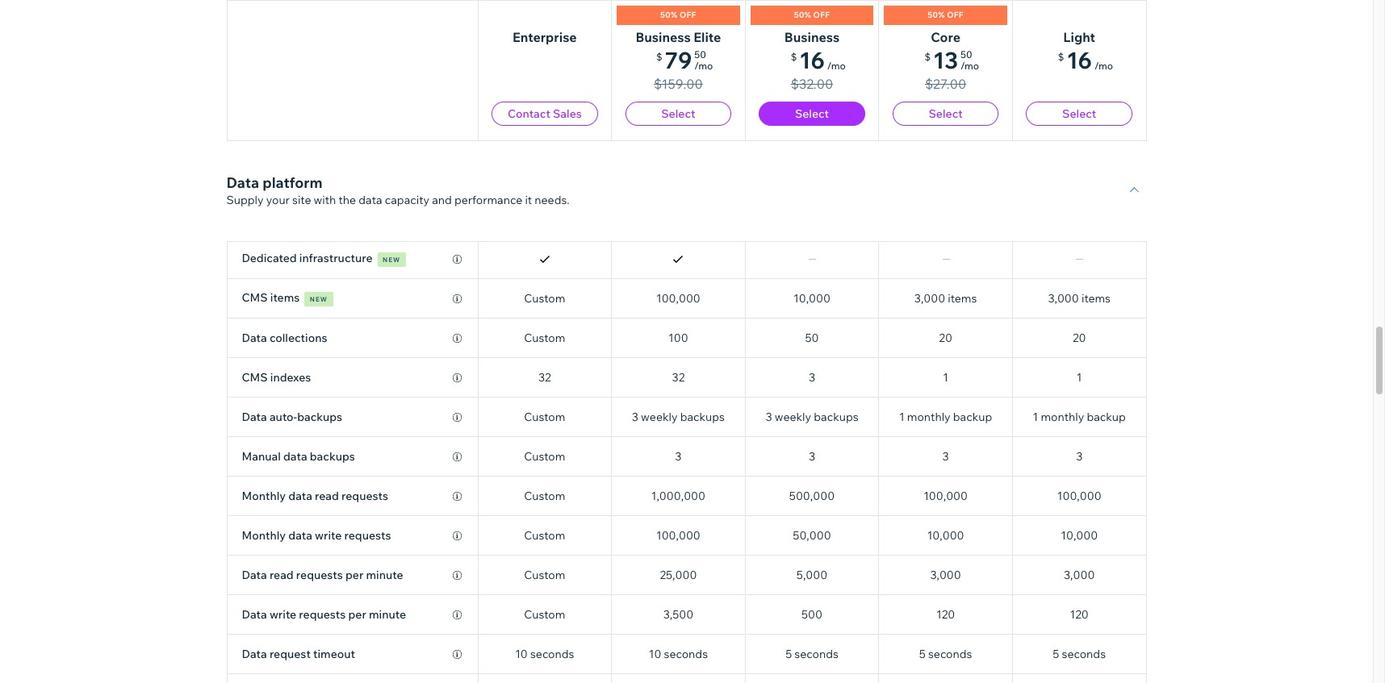 Task type: describe. For each thing, give the bounding box(es) containing it.
data for auto-
[[242, 410, 267, 425]]

500,000
[[790, 489, 835, 504]]

capacity
[[385, 193, 430, 208]]

business for 79
[[636, 29, 691, 45]]

primary plus 5
[[775, 7, 850, 22]]

2 5 seconds from the left
[[919, 648, 973, 662]]

your for data
[[266, 193, 290, 208]]

13
[[934, 46, 959, 74]]

50% off for 79
[[661, 10, 697, 20]]

data auto-backups
[[242, 410, 342, 425]]

calendar,
[[312, 88, 360, 103]]

bookings
[[226, 69, 292, 87]]

requests up 'data read requests per minute'
[[344, 529, 391, 543]]

minute for data read requests per minute
[[366, 568, 403, 583]]

2 primary from the left
[[638, 7, 679, 22]]

currencies
[[288, 7, 344, 22]]

business elite $ 79 50 /mo $159.00
[[636, 29, 721, 92]]

$159.00
[[654, 76, 703, 92]]

streamline
[[226, 88, 284, 103]]

50,000
[[793, 529, 831, 543]]

the
[[339, 193, 356, 208]]

cms indexes
[[242, 371, 311, 385]]

manual
[[242, 450, 281, 464]]

5,000
[[797, 568, 828, 583]]

data read requests per minute
[[242, 568, 403, 583]]

0 horizontal spatial 10,000
[[794, 291, 831, 306]]

dedicated infrastructure
[[242, 251, 373, 266]]

multiple currencies
[[242, 7, 344, 22]]

monthly for monthly data read requests
[[242, 489, 286, 504]]

$32.00
[[791, 76, 833, 92]]

2 1 monthly backup from the left
[[1033, 410, 1126, 425]]

16 inside business $ 16 /mo $32.00
[[800, 46, 825, 74]]

1 weekly from the left
[[641, 410, 678, 425]]

data for read
[[288, 489, 312, 504]]

data for read
[[242, 568, 267, 583]]

data for write
[[288, 529, 312, 543]]

request
[[270, 648, 311, 662]]

79
[[665, 46, 692, 74]]

3 custom from the top
[[524, 410, 566, 425]]

6 custom from the top
[[524, 529, 566, 543]]

5 seconds from the left
[[1062, 648, 1106, 662]]

50% for 79
[[661, 10, 678, 20]]

50% off for 16
[[794, 10, 830, 20]]

cms items
[[242, 291, 300, 305]]

data write requests per minute
[[242, 608, 406, 623]]

1 vertical spatial write
[[270, 608, 297, 623]]

cms for cms indexes
[[242, 371, 268, 385]]

requests down 'data read requests per minute'
[[299, 608, 346, 623]]

/mo inside business $ 16 /mo $32.00
[[827, 60, 846, 72]]

select button for 13
[[893, 102, 999, 126]]

2 custom from the top
[[524, 331, 566, 346]]

50 inside core $ 13 50 /mo $27.00
[[961, 48, 973, 61]]

and inside data platform supply your site with the data capacity and performance it needs.
[[432, 193, 452, 208]]

3 seconds from the left
[[795, 648, 839, 662]]

data inside data platform supply your site with the data capacity and performance it needs.
[[359, 193, 382, 208]]

1 seconds from the left
[[530, 648, 574, 662]]

1 horizontal spatial 50
[[805, 331, 819, 346]]

supply
[[226, 193, 264, 208]]

sell
[[363, 88, 380, 103]]

25,000
[[660, 568, 697, 583]]

2 seconds from the left
[[664, 648, 708, 662]]

manual data backups
[[242, 450, 355, 464]]

3,500
[[663, 608, 694, 623]]

4 seconds from the left
[[929, 648, 973, 662]]

cms for cms items
[[242, 291, 268, 305]]

8 custom from the top
[[524, 608, 566, 623]]

1 horizontal spatial 10,000
[[927, 529, 965, 543]]

1 5 seconds from the left
[[786, 648, 839, 662]]

2 32 from the left
[[672, 371, 685, 385]]

contact sales button
[[492, 102, 598, 126]]

indexes
[[270, 371, 311, 385]]

$27.00
[[925, 76, 967, 92]]

needs.
[[535, 193, 570, 208]]

auto-
[[270, 410, 297, 425]]

1 vertical spatial read
[[270, 568, 294, 583]]

1 primary from the left
[[504, 7, 545, 22]]

2 primary plus 10 from the left
[[638, 7, 719, 22]]

platform for bookings platform
[[296, 69, 356, 87]]

and inside 'bookings platform streamline your calendar, sell services and take bookings.'
[[428, 88, 448, 103]]

data for backups
[[283, 450, 307, 464]]

1 120 from the left
[[937, 608, 955, 623]]

1 32 from the left
[[539, 371, 551, 385]]

data for write
[[242, 608, 267, 623]]

business for 16
[[785, 29, 840, 45]]

$ inside $ 16 /mo
[[1058, 51, 1065, 63]]

2 backup from the left
[[1087, 410, 1126, 425]]

data for collections
[[242, 331, 267, 346]]

3 plus from the left
[[819, 7, 841, 22]]

2 16 from the left
[[1067, 46, 1092, 74]]

/mo inside core $ 13 50 /mo $27.00
[[961, 60, 980, 72]]

2 3 weekly backups from the left
[[766, 410, 859, 425]]

1 plus from the left
[[548, 7, 570, 22]]

1 20 from the left
[[939, 331, 953, 346]]



Task type: locate. For each thing, give the bounding box(es) containing it.
1 backup from the left
[[953, 410, 993, 425]]

backup
[[953, 410, 993, 425], [1087, 410, 1126, 425]]

select button down "$159.00"
[[625, 102, 732, 126]]

$ 16 /mo
[[1058, 46, 1114, 74]]

requests down monthly data write requests
[[296, 568, 343, 583]]

1 vertical spatial your
[[266, 193, 290, 208]]

minute
[[366, 568, 403, 583], [369, 608, 406, 623]]

2 10 seconds from the left
[[649, 648, 708, 662]]

select button down $ 16 /mo
[[1027, 102, 1133, 126]]

data right manual
[[283, 450, 307, 464]]

1 horizontal spatial primary
[[638, 7, 679, 22]]

1 horizontal spatial 3,000 items
[[1048, 291, 1111, 306]]

50 inside the business elite $ 79 50 /mo $159.00
[[695, 48, 707, 61]]

1 horizontal spatial 10 seconds
[[649, 648, 708, 662]]

1 horizontal spatial 1 monthly backup
[[1033, 410, 1126, 425]]

50% up core on the right of the page
[[928, 10, 945, 20]]

1 horizontal spatial 5 seconds
[[919, 648, 973, 662]]

1 horizontal spatial 120
[[1070, 608, 1089, 623]]

read
[[315, 489, 339, 504], [270, 568, 294, 583]]

0 horizontal spatial 10 seconds
[[515, 648, 574, 662]]

1 business from the left
[[636, 29, 691, 45]]

1 vertical spatial platform
[[263, 174, 323, 192]]

primary plus 10
[[504, 7, 585, 22], [638, 7, 719, 22]]

primary
[[504, 7, 545, 22], [638, 7, 679, 22], [775, 7, 816, 22]]

platform for data platform
[[263, 174, 323, 192]]

data
[[359, 193, 382, 208], [283, 450, 307, 464], [288, 489, 312, 504], [288, 529, 312, 543]]

0 vertical spatial platform
[[296, 69, 356, 87]]

0 horizontal spatial weekly
[[641, 410, 678, 425]]

1 horizontal spatial primary plus 10
[[638, 7, 719, 22]]

select
[[662, 107, 696, 121], [795, 107, 829, 121], [929, 107, 963, 121], [1063, 107, 1097, 121]]

take
[[451, 88, 473, 103]]

select button down '$32.00'
[[759, 102, 865, 126]]

1,000,000
[[651, 489, 706, 504]]

3 primary from the left
[[775, 7, 816, 22]]

$ left '13'
[[925, 51, 931, 63]]

0 horizontal spatial 3,000 items
[[915, 291, 977, 306]]

off up business $ 16 /mo $32.00
[[814, 10, 830, 20]]

business down primary plus 5
[[785, 29, 840, 45]]

0 vertical spatial write
[[315, 529, 342, 543]]

1 50% from the left
[[661, 10, 678, 20]]

1 horizontal spatial 32
[[672, 371, 685, 385]]

custom
[[524, 291, 566, 306], [524, 331, 566, 346], [524, 410, 566, 425], [524, 450, 566, 464], [524, 489, 566, 504], [524, 529, 566, 543], [524, 568, 566, 583], [524, 608, 566, 623]]

$ up '$32.00'
[[791, 51, 797, 63]]

data left request
[[242, 648, 267, 662]]

2 plus from the left
[[682, 7, 704, 22]]

your for bookings
[[286, 88, 310, 103]]

0 horizontal spatial 120
[[937, 608, 955, 623]]

1 horizontal spatial business
[[785, 29, 840, 45]]

$ inside business $ 16 /mo $32.00
[[791, 51, 797, 63]]

it
[[525, 193, 532, 208]]

2 horizontal spatial primary
[[775, 7, 816, 22]]

$ inside core $ 13 50 /mo $27.00
[[925, 51, 931, 63]]

off
[[680, 10, 697, 20], [814, 10, 830, 20], [947, 10, 964, 20]]

2 off from the left
[[814, 10, 830, 20]]

1 horizontal spatial 3 weekly backups
[[766, 410, 859, 425]]

platform up calendar,
[[296, 69, 356, 87]]

per up timeout
[[348, 608, 366, 623]]

select button
[[625, 102, 732, 126], [759, 102, 865, 126], [893, 102, 999, 126], [1027, 102, 1133, 126]]

light
[[1064, 29, 1096, 45]]

contact sales
[[508, 107, 582, 121]]

data inside data platform supply your site with the data capacity and performance it needs.
[[226, 174, 259, 192]]

4 custom from the top
[[524, 450, 566, 464]]

0 horizontal spatial plus
[[548, 7, 570, 22]]

0 horizontal spatial 20
[[939, 331, 953, 346]]

50% up '79'
[[661, 10, 678, 20]]

write up 'data read requests per minute'
[[315, 529, 342, 543]]

2 business from the left
[[785, 29, 840, 45]]

/mo inside $ 16 /mo
[[1095, 60, 1114, 72]]

2 50% off from the left
[[794, 10, 830, 20]]

1 select from the left
[[662, 107, 696, 121]]

data collections
[[242, 331, 327, 346]]

business up '79'
[[636, 29, 691, 45]]

business inside the business elite $ 79 50 /mo $159.00
[[636, 29, 691, 45]]

0 horizontal spatial monthly
[[907, 410, 951, 425]]

primary plus 10 up enterprise
[[504, 7, 585, 22]]

0 horizontal spatial business
[[636, 29, 691, 45]]

0 horizontal spatial primary
[[504, 7, 545, 22]]

bookings platform streamline your calendar, sell services and take bookings.
[[226, 69, 528, 103]]

1 horizontal spatial write
[[315, 529, 342, 543]]

new for cms items
[[310, 296, 328, 304]]

business inside business $ 16 /mo $32.00
[[785, 29, 840, 45]]

100
[[669, 331, 689, 346]]

requests
[[342, 489, 388, 504], [344, 529, 391, 543], [296, 568, 343, 583], [299, 608, 346, 623]]

1 horizontal spatial 50%
[[794, 10, 812, 20]]

cms
[[242, 291, 268, 305], [242, 371, 268, 385]]

data down monthly data read requests
[[288, 529, 312, 543]]

enterprise
[[513, 29, 577, 45]]

2 monthly from the top
[[242, 529, 286, 543]]

select for 13
[[929, 107, 963, 121]]

data for platform
[[226, 174, 259, 192]]

collections
[[270, 331, 327, 346]]

2 select from the left
[[795, 107, 829, 121]]

off for 79
[[680, 10, 697, 20]]

0 vertical spatial and
[[428, 88, 448, 103]]

0 vertical spatial read
[[315, 489, 339, 504]]

primary plus 10 up elite
[[638, 7, 719, 22]]

7 custom from the top
[[524, 568, 566, 583]]

3 $ from the left
[[925, 51, 931, 63]]

50% off up business $ 16 /mo $32.00
[[794, 10, 830, 20]]

primary up business $ 16 /mo $32.00
[[775, 7, 816, 22]]

/mo down light
[[1095, 60, 1114, 72]]

2 horizontal spatial 10,000
[[1061, 529, 1098, 543]]

monthly down manual
[[242, 489, 286, 504]]

off up core on the right of the page
[[947, 10, 964, 20]]

select down $27.00
[[929, 107, 963, 121]]

requests up monthly data write requests
[[342, 489, 388, 504]]

platform inside data platform supply your site with the data capacity and performance it needs.
[[263, 174, 323, 192]]

select button down $27.00
[[893, 102, 999, 126]]

per for data read requests per minute
[[346, 568, 364, 583]]

50
[[695, 48, 707, 61], [961, 48, 973, 61], [805, 331, 819, 346]]

50% up business $ 16 /mo $32.00
[[794, 10, 812, 20]]

2 weekly from the left
[[775, 410, 812, 425]]

cms down dedicated
[[242, 291, 268, 305]]

2 horizontal spatial 50
[[961, 48, 973, 61]]

1 $ from the left
[[656, 51, 663, 63]]

seconds
[[530, 648, 574, 662], [664, 648, 708, 662], [795, 648, 839, 662], [929, 648, 973, 662], [1062, 648, 1106, 662]]

1 horizontal spatial 16
[[1067, 46, 1092, 74]]

3 select from the left
[[929, 107, 963, 121]]

your left site
[[266, 193, 290, 208]]

3 weekly backups
[[632, 410, 725, 425], [766, 410, 859, 425]]

50% for 16
[[794, 10, 812, 20]]

4 select button from the left
[[1027, 102, 1133, 126]]

1 16 from the left
[[800, 46, 825, 74]]

data left the auto-
[[242, 410, 267, 425]]

0 horizontal spatial 50% off
[[661, 10, 697, 20]]

2 horizontal spatial 50% off
[[928, 10, 964, 20]]

monthly
[[907, 410, 951, 425], [1041, 410, 1085, 425]]

minute down 'data read requests per minute'
[[369, 608, 406, 623]]

1 3 weekly backups from the left
[[632, 410, 725, 425]]

multiple
[[242, 7, 286, 22]]

your
[[286, 88, 310, 103], [266, 193, 290, 208]]

16
[[800, 46, 825, 74], [1067, 46, 1092, 74]]

1 cms from the top
[[242, 291, 268, 305]]

0 horizontal spatial 3 weekly backups
[[632, 410, 725, 425]]

1 vertical spatial minute
[[369, 608, 406, 623]]

/mo right '79'
[[695, 60, 713, 72]]

your left calendar,
[[286, 88, 310, 103]]

data request timeout
[[242, 648, 355, 662]]

2 horizontal spatial plus
[[819, 7, 841, 22]]

core
[[931, 29, 961, 45]]

per up data write requests per minute
[[346, 568, 364, 583]]

$ left '79'
[[656, 51, 663, 63]]

site
[[292, 193, 311, 208]]

4 select from the left
[[1063, 107, 1097, 121]]

data
[[226, 174, 259, 192], [242, 331, 267, 346], [242, 410, 267, 425], [242, 568, 267, 583], [242, 608, 267, 623], [242, 648, 267, 662]]

3
[[809, 371, 816, 385], [632, 410, 639, 425], [766, 410, 772, 425], [675, 450, 682, 464], [809, 450, 816, 464], [943, 450, 949, 464], [1076, 450, 1083, 464]]

services
[[383, 88, 426, 103]]

data down manual data backups
[[288, 489, 312, 504]]

1
[[943, 371, 949, 385], [1077, 371, 1082, 385], [899, 410, 905, 425], [1033, 410, 1039, 425]]

read up monthly data write requests
[[315, 489, 339, 504]]

50% for 13
[[928, 10, 945, 20]]

20
[[939, 331, 953, 346], [1073, 331, 1086, 346]]

/mo
[[695, 60, 713, 72], [827, 60, 846, 72], [961, 60, 980, 72], [1095, 60, 1114, 72]]

new for dedicated infrastructure
[[383, 256, 401, 264]]

contact
[[508, 107, 551, 121]]

infrastructure
[[299, 251, 373, 266]]

5 seconds
[[786, 648, 839, 662], [919, 648, 973, 662], [1053, 648, 1106, 662]]

timeout
[[313, 648, 355, 662]]

monthly down monthly data read requests
[[242, 529, 286, 543]]

1 horizontal spatial monthly
[[1041, 410, 1085, 425]]

new right infrastructure
[[383, 256, 401, 264]]

/mo up '$32.00'
[[827, 60, 846, 72]]

your inside data platform supply your site with the data capacity and performance it needs.
[[266, 193, 290, 208]]

1 vertical spatial and
[[432, 193, 452, 208]]

2 20 from the left
[[1073, 331, 1086, 346]]

16 down light
[[1067, 46, 1092, 74]]

3 /mo from the left
[[961, 60, 980, 72]]

select for 79
[[662, 107, 696, 121]]

3,000 items
[[915, 291, 977, 306], [1048, 291, 1111, 306]]

items
[[270, 291, 300, 305], [948, 291, 977, 306], [1082, 291, 1111, 306]]

your inside 'bookings platform streamline your calendar, sell services and take bookings.'
[[286, 88, 310, 103]]

plus up enterprise
[[548, 7, 570, 22]]

2 horizontal spatial 50%
[[928, 10, 945, 20]]

50% off up elite
[[661, 10, 697, 20]]

write
[[315, 529, 342, 543], [270, 608, 297, 623]]

50% off
[[661, 10, 697, 20], [794, 10, 830, 20], [928, 10, 964, 20]]

1 vertical spatial new
[[310, 296, 328, 304]]

0 vertical spatial cms
[[242, 291, 268, 305]]

0 horizontal spatial 50%
[[661, 10, 678, 20]]

2 $ from the left
[[791, 51, 797, 63]]

1 /mo from the left
[[695, 60, 713, 72]]

3 5 seconds from the left
[[1053, 648, 1106, 662]]

0 horizontal spatial 1 monthly backup
[[899, 410, 993, 425]]

data platform supply your site with the data capacity and performance it needs.
[[226, 174, 570, 208]]

500
[[802, 608, 823, 623]]

0 horizontal spatial off
[[680, 10, 697, 20]]

2 horizontal spatial 5 seconds
[[1053, 648, 1106, 662]]

select down $ 16 /mo
[[1063, 107, 1097, 121]]

5
[[843, 7, 850, 22], [786, 648, 792, 662], [919, 648, 926, 662], [1053, 648, 1060, 662]]

1 horizontal spatial 20
[[1073, 331, 1086, 346]]

1 vertical spatial per
[[348, 608, 366, 623]]

2 select button from the left
[[759, 102, 865, 126]]

0 vertical spatial your
[[286, 88, 310, 103]]

0 vertical spatial minute
[[366, 568, 403, 583]]

1 50% off from the left
[[661, 10, 697, 20]]

0 horizontal spatial 16
[[800, 46, 825, 74]]

1 horizontal spatial weekly
[[775, 410, 812, 425]]

10
[[573, 7, 585, 22], [706, 7, 719, 22], [515, 648, 528, 662], [649, 648, 662, 662]]

3 select button from the left
[[893, 102, 999, 126]]

0 horizontal spatial read
[[270, 568, 294, 583]]

1 select button from the left
[[625, 102, 732, 126]]

sales
[[553, 107, 582, 121]]

0 horizontal spatial primary plus 10
[[504, 7, 585, 22]]

1 monthly from the top
[[242, 489, 286, 504]]

50% off for 13
[[928, 10, 964, 20]]

1 off from the left
[[680, 10, 697, 20]]

dedicated
[[242, 251, 297, 266]]

1 horizontal spatial backup
[[1087, 410, 1126, 425]]

$ inside the business elite $ 79 50 /mo $159.00
[[656, 51, 663, 63]]

select button for 79
[[625, 102, 732, 126]]

select down "$159.00"
[[662, 107, 696, 121]]

1 horizontal spatial 50% off
[[794, 10, 830, 20]]

data right the at the left top of the page
[[359, 193, 382, 208]]

primary up enterprise
[[504, 7, 545, 22]]

5 custom from the top
[[524, 489, 566, 504]]

120
[[937, 608, 955, 623], [1070, 608, 1089, 623]]

core $ 13 50 /mo $27.00
[[925, 29, 980, 92]]

1 vertical spatial cms
[[242, 371, 268, 385]]

and right 'capacity'
[[432, 193, 452, 208]]

0 vertical spatial monthly
[[242, 489, 286, 504]]

1 horizontal spatial new
[[383, 256, 401, 264]]

minute for data write requests per minute
[[369, 608, 406, 623]]

50% off up core on the right of the page
[[928, 10, 964, 20]]

0 horizontal spatial items
[[270, 291, 300, 305]]

plus up elite
[[682, 7, 704, 22]]

0 horizontal spatial write
[[270, 608, 297, 623]]

4 $ from the left
[[1058, 51, 1065, 63]]

1 10 seconds from the left
[[515, 648, 574, 662]]

3 50% from the left
[[928, 10, 945, 20]]

elite
[[694, 29, 721, 45]]

plus up business $ 16 /mo $32.00
[[819, 7, 841, 22]]

$
[[656, 51, 663, 63], [791, 51, 797, 63], [925, 51, 931, 63], [1058, 51, 1065, 63]]

1 horizontal spatial read
[[315, 489, 339, 504]]

0 horizontal spatial 32
[[539, 371, 551, 385]]

off for 16
[[814, 10, 830, 20]]

3 weekly backups up 500,000
[[766, 410, 859, 425]]

business
[[636, 29, 691, 45], [785, 29, 840, 45]]

0 horizontal spatial new
[[310, 296, 328, 304]]

platform
[[296, 69, 356, 87], [263, 174, 323, 192]]

1 horizontal spatial items
[[948, 291, 977, 306]]

3 weekly backups up the 1,000,000
[[632, 410, 725, 425]]

data down monthly data write requests
[[242, 568, 267, 583]]

data up the 'data request timeout'
[[242, 608, 267, 623]]

0 horizontal spatial 50
[[695, 48, 707, 61]]

with
[[314, 193, 336, 208]]

select button for 16
[[1027, 102, 1133, 126]]

weekly
[[641, 410, 678, 425], [775, 410, 812, 425]]

2 3,000 items from the left
[[1048, 291, 1111, 306]]

1 3,000 items from the left
[[915, 291, 977, 306]]

monthly data write requests
[[242, 529, 391, 543]]

1 horizontal spatial plus
[[682, 7, 704, 22]]

2 cms from the top
[[242, 371, 268, 385]]

1 horizontal spatial off
[[814, 10, 830, 20]]

2 50% from the left
[[794, 10, 812, 20]]

bookings.
[[476, 88, 528, 103]]

select down '$32.00'
[[795, 107, 829, 121]]

new
[[383, 256, 401, 264], [310, 296, 328, 304]]

2 horizontal spatial items
[[1082, 291, 1111, 306]]

3,000
[[915, 291, 946, 306], [1048, 291, 1079, 306], [931, 568, 962, 583], [1064, 568, 1095, 583]]

3 50% off from the left
[[928, 10, 964, 20]]

0 vertical spatial per
[[346, 568, 364, 583]]

0 horizontal spatial backup
[[953, 410, 993, 425]]

data for request
[[242, 648, 267, 662]]

1 primary plus 10 from the left
[[504, 7, 585, 22]]

off up elite
[[680, 10, 697, 20]]

2 monthly from the left
[[1041, 410, 1085, 425]]

per
[[346, 568, 364, 583], [348, 608, 366, 623]]

1 vertical spatial monthly
[[242, 529, 286, 543]]

2 120 from the left
[[1070, 608, 1089, 623]]

1 monthly from the left
[[907, 410, 951, 425]]

backups
[[297, 410, 342, 425], [680, 410, 725, 425], [814, 410, 859, 425], [310, 450, 355, 464]]

monthly data read requests
[[242, 489, 388, 504]]

100,000
[[656, 291, 701, 306], [924, 489, 968, 504], [1058, 489, 1102, 504], [656, 529, 701, 543]]

and left take
[[428, 88, 448, 103]]

/mo right '13'
[[961, 60, 980, 72]]

2 horizontal spatial off
[[947, 10, 964, 20]]

primary up '79'
[[638, 7, 679, 22]]

data down cms items
[[242, 331, 267, 346]]

4 /mo from the left
[[1095, 60, 1114, 72]]

and
[[428, 88, 448, 103], [432, 193, 452, 208]]

1 1 monthly backup from the left
[[899, 410, 993, 425]]

per for data write requests per minute
[[348, 608, 366, 623]]

1 custom from the top
[[524, 291, 566, 306]]

1 monthly backup
[[899, 410, 993, 425], [1033, 410, 1126, 425]]

2 /mo from the left
[[827, 60, 846, 72]]

0 vertical spatial new
[[383, 256, 401, 264]]

business $ 16 /mo $32.00
[[785, 29, 846, 92]]

minute up data write requests per minute
[[366, 568, 403, 583]]

platform inside 'bookings platform streamline your calendar, sell services and take bookings.'
[[296, 69, 356, 87]]

/mo inside the business elite $ 79 50 /mo $159.00
[[695, 60, 713, 72]]

read down monthly data write requests
[[270, 568, 294, 583]]

write up request
[[270, 608, 297, 623]]

0 horizontal spatial 5 seconds
[[786, 648, 839, 662]]

data up supply
[[226, 174, 259, 192]]

16 up '$32.00'
[[800, 46, 825, 74]]

platform up site
[[263, 174, 323, 192]]

performance
[[455, 193, 523, 208]]

10 seconds
[[515, 648, 574, 662], [649, 648, 708, 662]]

off for 13
[[947, 10, 964, 20]]

monthly for monthly data write requests
[[242, 529, 286, 543]]

50%
[[661, 10, 678, 20], [794, 10, 812, 20], [928, 10, 945, 20]]

$ down light
[[1058, 51, 1065, 63]]

3 off from the left
[[947, 10, 964, 20]]

cms left "indexes"
[[242, 371, 268, 385]]

select for 16
[[1063, 107, 1097, 121]]

new down dedicated infrastructure
[[310, 296, 328, 304]]

32
[[539, 371, 551, 385], [672, 371, 685, 385]]



Task type: vqa. For each thing, say whether or not it's contained in the screenshot.
1,000,000
yes



